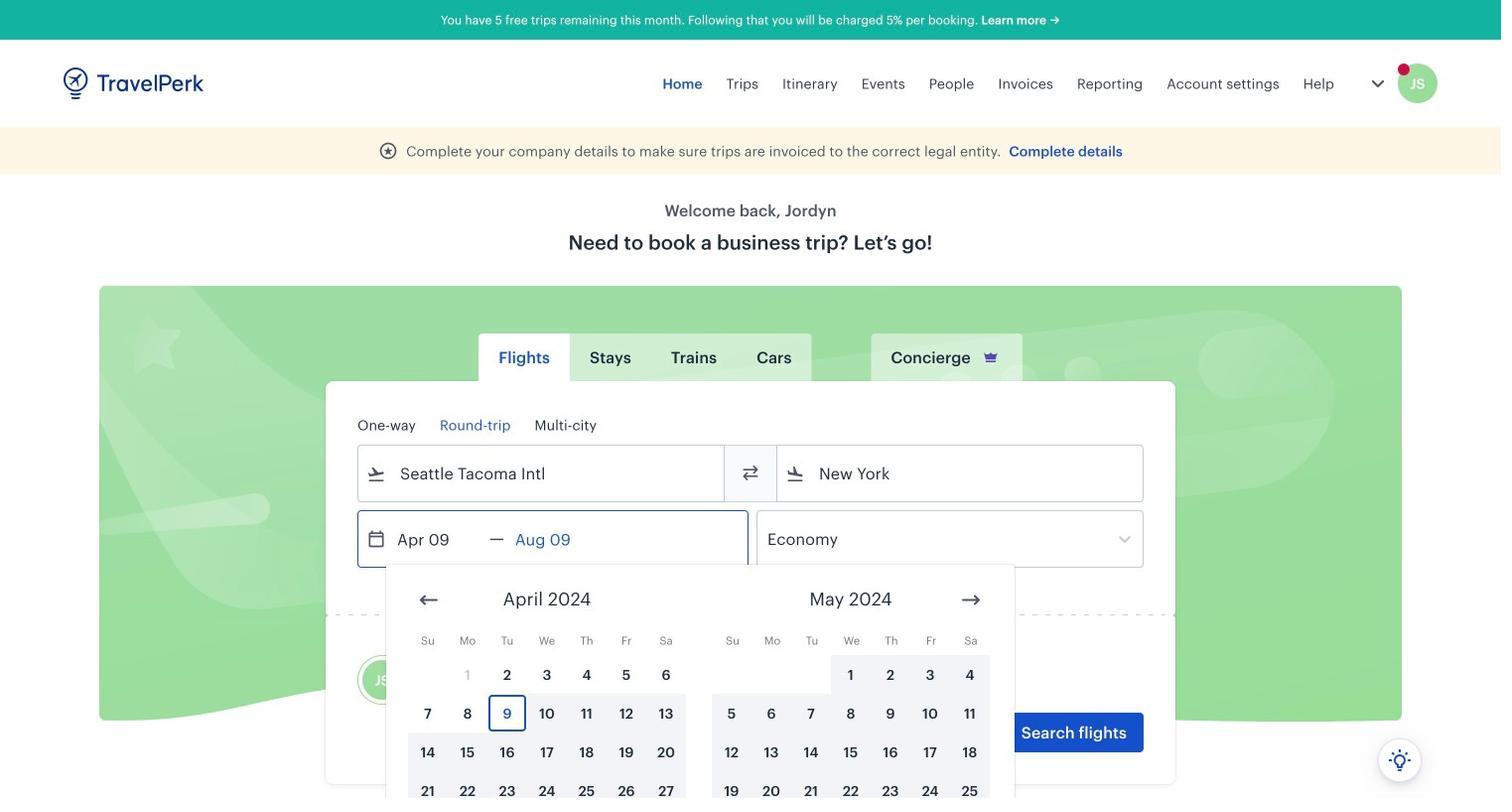 Task type: locate. For each thing, give the bounding box(es) containing it.
selected. saturday, may 11, 2024 image
[[951, 695, 989, 732]]

move backward to switch to the previous month. image
[[417, 588, 441, 612]]

selected. saturday, may 18, 2024 image
[[951, 734, 989, 770]]

Add traveler search field
[[580, 664, 786, 696]]

move forward to switch to the next month. image
[[959, 588, 983, 612]]

selected. friday, may 3, 2024 image
[[911, 656, 949, 693]]

Depart text field
[[386, 511, 489, 567]]

To search field
[[805, 458, 1117, 489]]

selected. friday, may 24, 2024 image
[[911, 772, 949, 798]]

Return text field
[[504, 511, 607, 567]]



Task type: describe. For each thing, give the bounding box(es) containing it.
selected. saturday, may 4, 2024 image
[[951, 656, 989, 693]]

calendar application
[[386, 565, 1501, 798]]

selected. friday, may 10, 2024 image
[[911, 695, 949, 732]]

selected. saturday, may 25, 2024 image
[[951, 772, 989, 798]]

selected. friday, may 17, 2024 image
[[911, 734, 949, 770]]

From search field
[[386, 458, 698, 489]]



